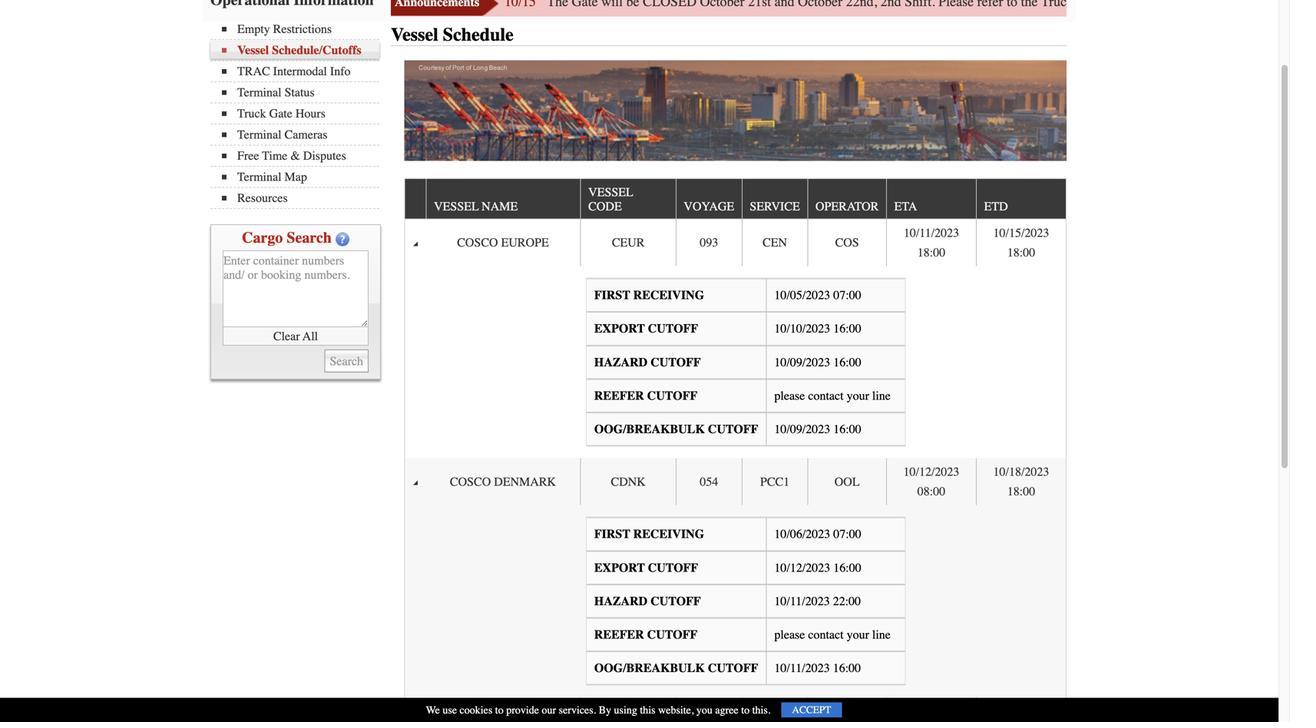 Task type: describe. For each thing, give the bounding box(es) containing it.
10/12/2023 08:00
[[904, 465, 960, 499]]

tree grid containing vessel code
[[405, 179, 1067, 722]]

Enter container numbers and/ or booking numbers.  text field
[[223, 251, 369, 327]]

oog/breakbulk for 10/09/2023 16:00
[[595, 422, 705, 436]]

10/12/2023 16:00
[[775, 561, 862, 575]]

3 terminal from the top
[[237, 170, 282, 184]]

receiving for 10/06/2023 07:00
[[634, 527, 705, 542]]

07:00 for 10/06/2023 07:00
[[834, 527, 862, 542]]

10/18/2023 18:00
[[994, 465, 1050, 499]]

pcc1
[[761, 475, 790, 489]]

status
[[285, 85, 315, 100]]

agree
[[716, 704, 739, 716]]

vessel inside "empty restrictions vessel schedule/cutoffs trac intermodal info terminal status truck gate hours terminal cameras free time & disputes terminal map resources"
[[237, 43, 269, 57]]

accept button
[[782, 703, 843, 718]]

truck gate hours link
[[222, 106, 380, 121]]

service link
[[750, 193, 808, 219]]

intermodal
[[273, 64, 327, 78]]

hazard cutoff for 10/11/2023 22:00
[[595, 594, 701, 609]]

cen cell
[[742, 219, 808, 266]]

free
[[237, 149, 259, 163]]

export cutoff for 10/10/2023 16:00
[[595, 322, 699, 336]]

22:00
[[834, 594, 862, 609]]

search
[[287, 229, 332, 247]]

10/11/2023 for 18:00
[[904, 226, 960, 240]]

terminal status link
[[222, 85, 380, 100]]

trac intermodal info link
[[222, 64, 380, 78]]

all
[[303, 329, 318, 343]]

use
[[443, 704, 457, 716]]

2 to from the left
[[742, 704, 750, 716]]

eta
[[895, 199, 918, 214]]

10/12/2023 for 16:00
[[775, 561, 831, 575]]

oog/breakbulk cutoff for 10/11/2023 16:00
[[595, 661, 759, 676]]

vessel schedule
[[391, 24, 514, 45]]

this.
[[753, 704, 771, 716]]

first for 10/05/2023 07:00
[[595, 288, 631, 302]]

clear all
[[273, 329, 318, 343]]

empty restrictions vessel schedule/cutoffs trac intermodal info terminal status truck gate hours terminal cameras free time & disputes terminal map resources
[[237, 22, 362, 205]]

clear
[[273, 329, 300, 343]]

oog/breakbulk for 10/11/2023 16:00
[[595, 661, 705, 676]]

cargo
[[242, 229, 283, 247]]

08:00
[[918, 485, 946, 499]]

10/15/2023 18:00
[[994, 226, 1050, 260]]

etd
[[985, 199, 1009, 214]]

vessel code
[[589, 185, 634, 214]]

10/18/2023
[[994, 465, 1050, 479]]

10/11/2023 for 16:00
[[775, 661, 830, 676]]

10/11/2023 for 22:00
[[775, 594, 830, 609]]

reefer for 10/11/2023 16:00
[[595, 628, 645, 642]]

vessel for name
[[434, 199, 479, 214]]

18:00 for 10/11/2023 18:00
[[918, 245, 946, 260]]

18:00 for 10/15/2023 18:00
[[1008, 245, 1036, 260]]

disputes
[[303, 149, 346, 163]]

export cutoff for 10/12/2023 16:00
[[595, 561, 699, 575]]

10/11/2023 18:00 cell
[[887, 219, 977, 266]]

&
[[291, 149, 300, 163]]

054
[[700, 475, 719, 489]]

18:00 for 10/18/2023 18:00
[[1008, 485, 1036, 499]]

resources
[[237, 191, 288, 205]]

10/10/2023
[[775, 322, 831, 336]]

07:00 for 10/05/2023 07:00
[[834, 288, 862, 302]]

16:00 down '10/10/2023 16:00'
[[834, 355, 862, 369]]

10/15/2023 18:00 cell
[[977, 219, 1067, 266]]

first receiving for 10/05/2023 07:00
[[595, 288, 705, 302]]

eta link
[[895, 193, 925, 219]]

hazard cutoff for 10/09/2023 16:00
[[595, 355, 701, 369]]

free time & disputes link
[[222, 149, 380, 163]]

093
[[700, 236, 719, 250]]

website,
[[659, 704, 694, 716]]

row containing vessel code
[[405, 179, 1067, 219]]

cos
[[836, 236, 860, 250]]

cos cell
[[808, 219, 887, 266]]

cameras
[[285, 128, 328, 142]]

row containing 10/11/2023 18:00
[[405, 219, 1067, 266]]

provide
[[507, 704, 539, 716]]

oog/breakbulk cutoff for 10/09/2023 16:00
[[595, 422, 759, 436]]

using
[[614, 704, 638, 716]]

by
[[599, 704, 612, 716]]

terminal map link
[[222, 170, 380, 184]]

10/06/2023
[[775, 527, 831, 542]]

10/05/2023 07:00
[[775, 288, 862, 302]]

10/09/2023 for hazard cutoff
[[775, 355, 831, 369]]

time
[[262, 149, 288, 163]]

please for 10/11/2023
[[775, 628, 806, 642]]

we use cookies to provide our services. by using this website, you agree to this.
[[426, 704, 771, 716]]

16:00 up the accept button
[[834, 661, 862, 676]]

line for 10/09/2023 16:00
[[873, 389, 891, 403]]

6 cell from the left
[[887, 697, 977, 722]]

resources link
[[222, 191, 380, 205]]

service
[[750, 199, 801, 214]]

you
[[697, 704, 713, 716]]

2 terminal from the top
[[237, 128, 282, 142]]

cookies
[[460, 704, 493, 716]]

empty restrictions link
[[222, 22, 380, 36]]

pcc1 cell
[[742, 458, 808, 505]]

cdnk cell
[[581, 458, 676, 505]]

10/09/2023 16:00 for hazard cutoff
[[775, 355, 862, 369]]

1 to from the left
[[495, 704, 504, 716]]

ceur
[[612, 236, 645, 250]]

10/11/2023 16:00
[[775, 661, 862, 676]]

first receiving for 10/06/2023 07:00
[[595, 527, 705, 542]]

first for 10/06/2023 07:00
[[595, 527, 631, 542]]

menu bar containing empty restrictions
[[211, 20, 387, 209]]

vessel code link
[[589, 179, 634, 219]]

services.
[[559, 704, 596, 716]]

your for 10/09/2023 16:00
[[847, 389, 870, 403]]



Task type: locate. For each thing, give the bounding box(es) containing it.
054 cell
[[676, 458, 742, 505]]

10/05/2023
[[775, 288, 831, 302]]

etd link
[[985, 193, 1016, 219]]

10/09/2023 16:00 down '10/10/2023 16:00'
[[775, 355, 862, 369]]

1 first receiving from the top
[[595, 288, 705, 302]]

1 your from the top
[[847, 389, 870, 403]]

export for 10/12/2023 16:00
[[595, 561, 645, 575]]

1 hazard from the top
[[595, 355, 648, 369]]

hazard for 10/09/2023 16:00
[[595, 355, 648, 369]]

restrictions
[[273, 22, 332, 36]]

1 vertical spatial terminal
[[237, 128, 282, 142]]

terminal down truck on the left top of the page
[[237, 128, 282, 142]]

reefer cutoff for 10/11/2023 16:00
[[595, 628, 698, 642]]

0 vertical spatial line
[[873, 389, 891, 403]]

cosco europe
[[457, 236, 549, 250]]

0 vertical spatial contact
[[809, 389, 844, 403]]

1 line from the top
[[873, 389, 891, 403]]

0 vertical spatial receiving
[[634, 288, 705, 302]]

1 oog/breakbulk cutoff from the top
[[595, 422, 759, 436]]

2 export cutoff from the top
[[595, 561, 699, 575]]

2 first receiving from the top
[[595, 527, 705, 542]]

1 contact from the top
[[809, 389, 844, 403]]

10/11/2023 18:00
[[904, 226, 960, 260]]

10/09/2023 for oog/breakbulk cutoff
[[775, 422, 831, 436]]

2 oog/breakbulk cutoff from the top
[[595, 661, 759, 676]]

first
[[595, 288, 631, 302], [595, 527, 631, 542]]

0 vertical spatial 10/12/2023
[[904, 465, 960, 479]]

receiving down 093 'cell'
[[634, 288, 705, 302]]

16:00
[[834, 322, 862, 336], [834, 355, 862, 369], [834, 422, 862, 436], [834, 561, 862, 575], [834, 661, 862, 676]]

10/12/2023 08:00 cell
[[887, 458, 977, 505]]

10/06/2023 07:00
[[775, 527, 862, 542]]

oog/breakbulk cutoff up 054 cell
[[595, 422, 759, 436]]

1 vertical spatial oog/breakbulk
[[595, 661, 705, 676]]

2 10/09/2023 from the top
[[775, 422, 831, 436]]

first receiving down "cdnk"
[[595, 527, 705, 542]]

1 horizontal spatial vessel
[[391, 24, 439, 45]]

oog/breakbulk cutoff
[[595, 422, 759, 436], [595, 661, 759, 676]]

this
[[640, 704, 656, 716]]

terminal down trac
[[237, 85, 282, 100]]

1 vertical spatial 10/09/2023 16:00
[[775, 422, 862, 436]]

1 vertical spatial please contact your line
[[775, 628, 891, 642]]

10/10/2023 16:00
[[775, 322, 862, 336]]

18:00 down '10/15/2023'
[[1008, 245, 1036, 260]]

row group containing 10/11/2023 18:00
[[405, 219, 1067, 722]]

contact for 10/11/2023
[[809, 628, 844, 642]]

18:00 inside 10/18/2023 18:00
[[1008, 485, 1036, 499]]

1 reefer cutoff from the top
[[595, 389, 698, 403]]

07:00
[[834, 288, 862, 302], [834, 527, 862, 542]]

18:00
[[918, 245, 946, 260], [1008, 245, 1036, 260], [1008, 485, 1036, 499]]

2 contact from the top
[[809, 628, 844, 642]]

to left this.
[[742, 704, 750, 716]]

row group
[[405, 219, 1067, 722]]

vessel schedule/cutoffs link
[[222, 43, 380, 57]]

None submit
[[325, 350, 369, 373]]

vessel left 'schedule'
[[391, 24, 439, 45]]

row
[[405, 179, 1067, 219], [405, 219, 1067, 266], [405, 458, 1067, 505], [405, 697, 1067, 722]]

0 vertical spatial first receiving
[[595, 288, 705, 302]]

2 please from the top
[[775, 628, 806, 642]]

1 reefer from the top
[[595, 389, 645, 403]]

oog/breakbulk up "cdnk"
[[595, 422, 705, 436]]

2 please contact your line from the top
[[775, 628, 891, 642]]

10/09/2023 16:00
[[775, 355, 862, 369], [775, 422, 862, 436]]

we
[[426, 704, 440, 716]]

vessel
[[589, 185, 634, 199], [434, 199, 479, 214]]

1 terminal from the top
[[237, 85, 282, 100]]

1 vertical spatial 10/11/2023
[[775, 594, 830, 609]]

5 cell from the left
[[808, 697, 887, 722]]

1 please from the top
[[775, 389, 806, 403]]

to left provide
[[495, 704, 504, 716]]

093 cell
[[676, 219, 742, 266]]

hazard
[[595, 355, 648, 369], [595, 594, 648, 609]]

1 vertical spatial your
[[847, 628, 870, 642]]

2 first from the top
[[595, 527, 631, 542]]

menu bar
[[211, 20, 387, 209]]

0 vertical spatial export
[[595, 322, 645, 336]]

hours
[[296, 106, 326, 121]]

10/11/2023 down eta "link"
[[904, 226, 960, 240]]

trac
[[237, 64, 270, 78]]

vessel left name
[[434, 199, 479, 214]]

first receiving down ceur
[[595, 288, 705, 302]]

3 row from the top
[[405, 458, 1067, 505]]

7 cell from the left
[[977, 697, 1067, 722]]

0 vertical spatial reefer
[[595, 389, 645, 403]]

18:00 inside 10/15/2023 18:00
[[1008, 245, 1036, 260]]

1 horizontal spatial to
[[742, 704, 750, 716]]

10/11/2023 22:00
[[775, 594, 862, 609]]

0 vertical spatial 10/11/2023
[[904, 226, 960, 240]]

0 vertical spatial 10/09/2023
[[775, 355, 831, 369]]

0 vertical spatial please
[[775, 389, 806, 403]]

oog/breakbulk cutoff up website, at the bottom right of the page
[[595, 661, 759, 676]]

please contact your line for 16:00
[[775, 389, 891, 403]]

please up 10/11/2023 16:00 at bottom right
[[775, 628, 806, 642]]

1 10/09/2023 from the top
[[775, 355, 831, 369]]

reefer for 10/09/2023 16:00
[[595, 389, 645, 403]]

10/12/2023 up 08:00
[[904, 465, 960, 479]]

cosco denmark cell
[[426, 458, 581, 505]]

terminal up resources
[[237, 170, 282, 184]]

10/11/2023 inside cell
[[904, 226, 960, 240]]

vessel name link
[[434, 193, 526, 219]]

map
[[285, 170, 307, 184]]

4 cell from the left
[[742, 697, 808, 722]]

truck
[[237, 106, 266, 121]]

contact for 10/09/2023
[[809, 389, 844, 403]]

cen
[[763, 236, 788, 250]]

10/12/2023 inside cell
[[904, 465, 960, 479]]

1 vertical spatial 10/12/2023
[[775, 561, 831, 575]]

operator link
[[816, 193, 887, 219]]

hazard for 10/11/2023 22:00
[[595, 594, 648, 609]]

0 vertical spatial your
[[847, 389, 870, 403]]

export for 10/10/2023 16:00
[[595, 322, 645, 336]]

our
[[542, 704, 556, 716]]

first receiving
[[595, 288, 705, 302], [595, 527, 705, 542]]

info
[[330, 64, 351, 78]]

terminal cameras link
[[222, 128, 380, 142]]

1 vertical spatial first receiving
[[595, 527, 705, 542]]

line for 10/11/2023 22:00
[[873, 628, 891, 642]]

cell
[[426, 697, 581, 722], [581, 697, 676, 722], [676, 697, 742, 722], [742, 697, 808, 722], [808, 697, 887, 722], [887, 697, 977, 722], [977, 697, 1067, 722]]

please contact your line for 22:00
[[775, 628, 891, 642]]

cdnk
[[611, 475, 646, 489]]

1 cell from the left
[[426, 697, 581, 722]]

1 oog/breakbulk from the top
[[595, 422, 705, 436]]

2 07:00 from the top
[[834, 527, 862, 542]]

1 row from the top
[[405, 179, 1067, 219]]

10/11/2023 up accept
[[775, 661, 830, 676]]

10/09/2023 16:00 for oog/breakbulk cutoff
[[775, 422, 862, 436]]

10/15/2023
[[994, 226, 1050, 240]]

1 hazard cutoff from the top
[[595, 355, 701, 369]]

1 vertical spatial reefer cutoff
[[595, 628, 698, 642]]

2 your from the top
[[847, 628, 870, 642]]

07:00 up '10/10/2023 16:00'
[[834, 288, 862, 302]]

3 cell from the left
[[676, 697, 742, 722]]

1 horizontal spatial 10/12/2023
[[904, 465, 960, 479]]

1 vertical spatial 07:00
[[834, 527, 862, 542]]

row containing 10/12/2023 08:00
[[405, 458, 1067, 505]]

10/09/2023 up the pcc1
[[775, 422, 831, 436]]

1 first from the top
[[595, 288, 631, 302]]

16:00 down 10/05/2023 07:00
[[834, 322, 862, 336]]

1 vertical spatial hazard
[[595, 594, 648, 609]]

1 vertical spatial first
[[595, 527, 631, 542]]

gate
[[269, 106, 293, 121]]

europe
[[501, 236, 549, 250]]

your for 10/11/2023 22:00
[[847, 628, 870, 642]]

cargo search
[[242, 229, 332, 247]]

1 vertical spatial export cutoff
[[595, 561, 699, 575]]

to
[[495, 704, 504, 716], [742, 704, 750, 716]]

accept
[[792, 704, 832, 716]]

operator
[[816, 199, 879, 214]]

0 vertical spatial export cutoff
[[595, 322, 699, 336]]

1 receiving from the top
[[634, 288, 705, 302]]

0 horizontal spatial to
[[495, 704, 504, 716]]

0 vertical spatial oog/breakbulk
[[595, 422, 705, 436]]

first down ceur cell
[[595, 288, 631, 302]]

0 horizontal spatial vessel
[[237, 43, 269, 57]]

cosco inside "cell"
[[457, 236, 498, 250]]

schedule/cutoffs
[[272, 43, 362, 57]]

1 vertical spatial oog/breakbulk cutoff
[[595, 661, 759, 676]]

1 vertical spatial 10/09/2023
[[775, 422, 831, 436]]

denmark
[[494, 475, 556, 489]]

1 vertical spatial please
[[775, 628, 806, 642]]

2 10/09/2023 16:00 from the top
[[775, 422, 862, 436]]

name
[[482, 199, 518, 214]]

cosco europe cell
[[426, 219, 581, 266]]

1 vertical spatial reefer
[[595, 628, 645, 642]]

1 vertical spatial cosco
[[450, 475, 491, 489]]

1 please contact your line from the top
[[775, 389, 891, 403]]

oog/breakbulk up this
[[595, 661, 705, 676]]

10/11/2023 down 10/12/2023 16:00
[[775, 594, 830, 609]]

0 vertical spatial hazard cutoff
[[595, 355, 701, 369]]

2 oog/breakbulk from the top
[[595, 661, 705, 676]]

contact down '10/10/2023 16:00'
[[809, 389, 844, 403]]

2 cell from the left
[[581, 697, 676, 722]]

10/11/2023
[[904, 226, 960, 240], [775, 594, 830, 609], [775, 661, 830, 676]]

cosco for cosco denmark
[[450, 475, 491, 489]]

please contact your line down 22:00
[[775, 628, 891, 642]]

0 vertical spatial cosco
[[457, 236, 498, 250]]

0 vertical spatial oog/breakbulk cutoff
[[595, 422, 759, 436]]

vessel name
[[434, 199, 518, 214]]

2 reefer from the top
[[595, 628, 645, 642]]

2 export from the top
[[595, 561, 645, 575]]

1 vertical spatial contact
[[809, 628, 844, 642]]

18:00 inside 10/11/2023 18:00
[[918, 245, 946, 260]]

0 horizontal spatial 10/12/2023
[[775, 561, 831, 575]]

cosco left denmark
[[450, 475, 491, 489]]

1 10/09/2023 16:00 from the top
[[775, 355, 862, 369]]

reefer cutoff for 10/09/2023 16:00
[[595, 389, 698, 403]]

10/18/2023 18:00 cell
[[977, 458, 1067, 505]]

cosco down vessel name
[[457, 236, 498, 250]]

code
[[589, 199, 622, 214]]

16:00 up ool
[[834, 422, 862, 436]]

first down 'cdnk' cell
[[595, 527, 631, 542]]

2 vertical spatial 10/11/2023
[[775, 661, 830, 676]]

0 vertical spatial terminal
[[237, 85, 282, 100]]

line
[[873, 389, 891, 403], [873, 628, 891, 642]]

voyage
[[684, 199, 735, 214]]

4 row from the top
[[405, 697, 1067, 722]]

contact up 10/11/2023 16:00 at bottom right
[[809, 628, 844, 642]]

16:00 up 22:00
[[834, 561, 862, 575]]

1 export cutoff from the top
[[595, 322, 699, 336]]

0 vertical spatial 07:00
[[834, 288, 862, 302]]

0 vertical spatial please contact your line
[[775, 389, 891, 403]]

your
[[847, 389, 870, 403], [847, 628, 870, 642]]

10/12/2023 down 10/06/2023 at right
[[775, 561, 831, 575]]

cosco
[[457, 236, 498, 250], [450, 475, 491, 489]]

18:00 down eta "link"
[[918, 245, 946, 260]]

2 hazard cutoff from the top
[[595, 594, 701, 609]]

2 receiving from the top
[[634, 527, 705, 542]]

hazard cutoff
[[595, 355, 701, 369], [595, 594, 701, 609]]

1 horizontal spatial vessel
[[589, 185, 634, 199]]

2 line from the top
[[873, 628, 891, 642]]

0 vertical spatial 10/09/2023 16:00
[[775, 355, 862, 369]]

10/09/2023
[[775, 355, 831, 369], [775, 422, 831, 436]]

reefer cutoff
[[595, 389, 698, 403], [595, 628, 698, 642]]

18:00 down 10/18/2023
[[1008, 485, 1036, 499]]

1 vertical spatial hazard cutoff
[[595, 594, 701, 609]]

tree grid
[[405, 179, 1067, 722]]

cosco denmark
[[450, 475, 556, 489]]

vessel down empty in the left top of the page
[[237, 43, 269, 57]]

vessel up ceur cell
[[589, 185, 634, 199]]

voyage link
[[684, 193, 742, 219]]

receiving
[[634, 288, 705, 302], [634, 527, 705, 542]]

empty
[[237, 22, 270, 36]]

vessel for code
[[589, 185, 634, 199]]

10/09/2023 16:00 up ool cell
[[775, 422, 862, 436]]

ool
[[835, 475, 860, 489]]

0 horizontal spatial vessel
[[434, 199, 479, 214]]

1 vertical spatial line
[[873, 628, 891, 642]]

1 vertical spatial receiving
[[634, 527, 705, 542]]

2 row from the top
[[405, 219, 1067, 266]]

10/09/2023 down the 10/10/2023
[[775, 355, 831, 369]]

cosco for cosco europe
[[457, 236, 498, 250]]

please down the 10/10/2023
[[775, 389, 806, 403]]

please
[[775, 389, 806, 403], [775, 628, 806, 642]]

2 reefer cutoff from the top
[[595, 628, 698, 642]]

please contact your line
[[775, 389, 891, 403], [775, 628, 891, 642]]

receiving for 10/05/2023 07:00
[[634, 288, 705, 302]]

terminal
[[237, 85, 282, 100], [237, 128, 282, 142], [237, 170, 282, 184]]

reefer
[[595, 389, 645, 403], [595, 628, 645, 642]]

ceur cell
[[581, 219, 676, 266]]

2 vertical spatial terminal
[[237, 170, 282, 184]]

1 export from the top
[[595, 322, 645, 336]]

1 07:00 from the top
[[834, 288, 862, 302]]

cosco inside cell
[[450, 475, 491, 489]]

2 hazard from the top
[[595, 594, 648, 609]]

clear all button
[[223, 327, 369, 346]]

0 vertical spatial first
[[595, 288, 631, 302]]

please for 10/09/2023
[[775, 389, 806, 403]]

1 vertical spatial export
[[595, 561, 645, 575]]

10/12/2023 for 08:00
[[904, 465, 960, 479]]

ool cell
[[808, 458, 887, 505]]

receiving down 054 cell
[[634, 527, 705, 542]]

07:00 up 10/12/2023 16:00
[[834, 527, 862, 542]]

0 vertical spatial reefer cutoff
[[595, 389, 698, 403]]

schedule
[[443, 24, 514, 45]]

0 vertical spatial hazard
[[595, 355, 648, 369]]

please contact your line down '10/10/2023 16:00'
[[775, 389, 891, 403]]



Task type: vqa. For each thing, say whether or not it's contained in the screenshot.
Information
no



